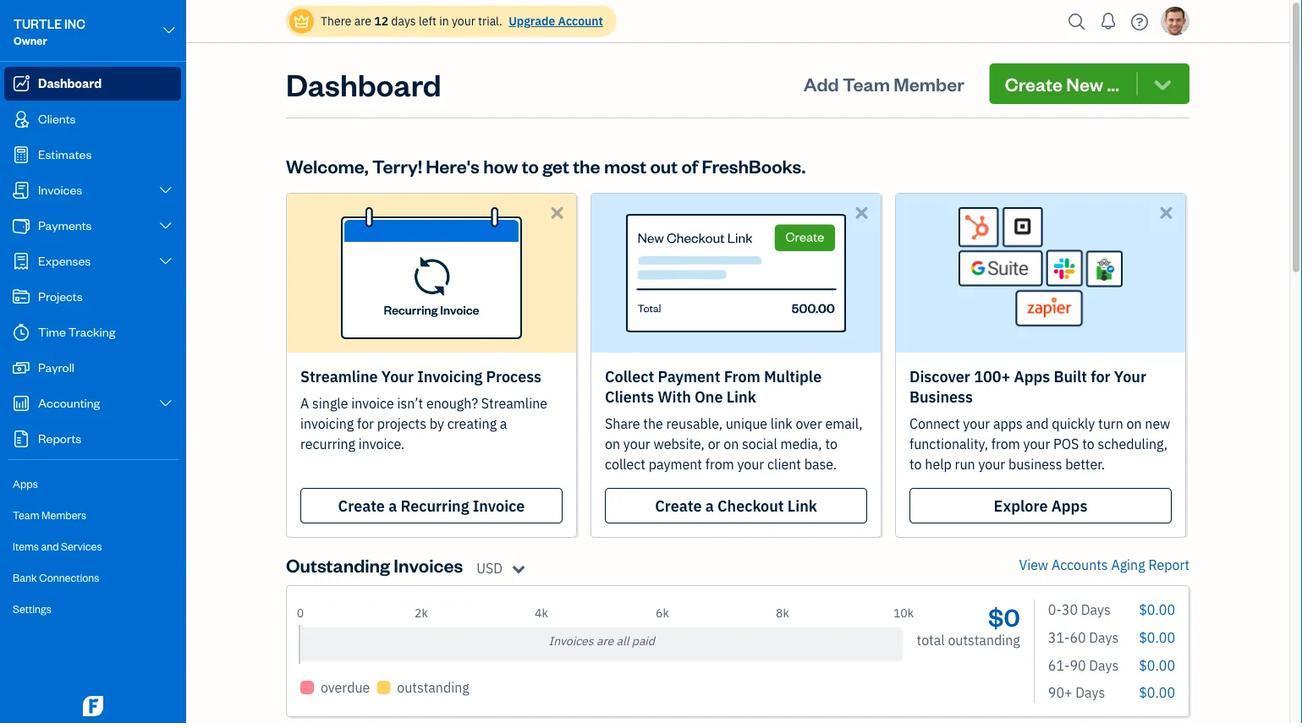 Task type: locate. For each thing, give the bounding box(es) containing it.
project image
[[11, 289, 31, 306]]

all
[[617, 634, 629, 649]]

1 horizontal spatial and
[[1026, 415, 1049, 433]]

2 vertical spatial chevron large down image
[[158, 397, 174, 410]]

inc
[[64, 16, 85, 32]]

invoices for invoices
[[38, 182, 82, 198]]

your inside discover 100+ apps built for your business connect your apps and quickly turn on new functionality, from your pos to scheduling, to help run your business better.
[[1115, 366, 1147, 386]]

1 horizontal spatial for
[[1091, 366, 1111, 386]]

3 $0.00 link from the top
[[1139, 657, 1176, 674]]

2 dismiss image from the left
[[852, 203, 872, 223]]

reports
[[38, 430, 81, 446]]

4 $0.00 from the top
[[1139, 684, 1176, 702]]

expenses
[[38, 253, 91, 269]]

and
[[1026, 415, 1049, 433], [41, 540, 59, 554]]

from
[[992, 435, 1021, 453], [706, 456, 734, 474]]

days
[[391, 13, 416, 29]]

a
[[300, 395, 309, 413]]

2 horizontal spatial invoices
[[549, 634, 594, 649]]

2 $0.00 link from the top
[[1139, 629, 1176, 647]]

days for 31-60 days
[[1090, 629, 1119, 647]]

1 horizontal spatial create
[[655, 496, 702, 516]]

1 horizontal spatial are
[[597, 634, 614, 649]]

61-
[[1048, 657, 1070, 674]]

2 horizontal spatial on
[[1127, 415, 1142, 433]]

0 vertical spatial chevron large down image
[[158, 184, 174, 197]]

2 vertical spatial invoices
[[549, 634, 594, 649]]

your left apps
[[963, 415, 990, 433]]

paid
[[632, 634, 655, 649]]

business
[[910, 387, 973, 407]]

team inside add team member "button"
[[843, 72, 890, 96]]

your right run
[[979, 456, 1006, 474]]

0 horizontal spatial invoices
[[38, 182, 82, 198]]

create inside create new … dropdown button
[[1005, 72, 1063, 96]]

link inside collect payment from multiple clients with one link share the reusable, unique link over email, on your website, or on social media, to collect payment from your client base.
[[727, 387, 756, 407]]

welcome,
[[286, 154, 369, 178]]

0 horizontal spatial apps
[[13, 477, 38, 491]]

0 vertical spatial from
[[992, 435, 1021, 453]]

run
[[955, 456, 976, 474]]

settings link
[[4, 595, 181, 625]]

apps left built
[[1014, 366, 1051, 386]]

1 horizontal spatial a
[[500, 415, 507, 433]]

1 vertical spatial clients
[[605, 387, 654, 407]]

1 horizontal spatial team
[[843, 72, 890, 96]]

team members link
[[4, 501, 181, 531]]

1 vertical spatial for
[[357, 415, 374, 433]]

invoices inside main element
[[38, 182, 82, 198]]

from down or
[[706, 456, 734, 474]]

streamline down process
[[481, 395, 548, 413]]

1 vertical spatial link
[[788, 496, 817, 516]]

1 horizontal spatial dashboard
[[286, 63, 441, 104]]

account
[[558, 13, 603, 29]]

invoices up 2k on the left of the page
[[394, 553, 463, 577]]

0 vertical spatial chevron large down image
[[161, 20, 177, 41]]

apps down better.
[[1052, 496, 1088, 516]]

1 $0.00 from the top
[[1139, 601, 1176, 619]]

0 horizontal spatial link
[[727, 387, 756, 407]]

terry!
[[372, 154, 422, 178]]

$0.00 link
[[1139, 601, 1176, 619], [1139, 629, 1176, 647], [1139, 657, 1176, 674], [1139, 684, 1176, 702]]

clients down collect at the bottom
[[605, 387, 654, 407]]

1 $0.00 link from the top
[[1139, 601, 1176, 619]]

on right or
[[724, 435, 739, 453]]

are left the all
[[597, 634, 614, 649]]

payment
[[649, 456, 702, 474]]

to left help
[[910, 456, 922, 474]]

there
[[321, 13, 352, 29]]

0 horizontal spatial the
[[573, 154, 601, 178]]

bank connections link
[[4, 564, 181, 593]]

1 horizontal spatial clients
[[605, 387, 654, 407]]

link down client
[[788, 496, 817, 516]]

1 vertical spatial chevron large down image
[[158, 255, 174, 268]]

2 vertical spatial apps
[[1052, 496, 1088, 516]]

creating
[[448, 415, 497, 433]]

on up scheduling,
[[1127, 415, 1142, 433]]

your
[[452, 13, 475, 29], [963, 415, 990, 433], [624, 435, 651, 453], [1024, 435, 1051, 453], [738, 456, 764, 474], [979, 456, 1006, 474]]

chevron large down image for expenses
[[158, 255, 174, 268]]

members
[[42, 508, 86, 522]]

1 horizontal spatial dismiss image
[[852, 203, 872, 223]]

connect
[[910, 415, 960, 433]]

0 horizontal spatial team
[[13, 508, 39, 522]]

estimate image
[[11, 146, 31, 163]]

streamline up single
[[300, 366, 378, 386]]

1 horizontal spatial link
[[788, 496, 817, 516]]

your up turn
[[1115, 366, 1147, 386]]

a left "checkout"
[[706, 496, 714, 516]]

dismiss image for collect payment from multiple clients with one link
[[852, 203, 872, 223]]

$0.00 for 31-60 days
[[1139, 629, 1176, 647]]

1 vertical spatial team
[[13, 508, 39, 522]]

left
[[419, 13, 437, 29]]

the inside collect payment from multiple clients with one link share the reusable, unique link over email, on your website, or on social media, to collect payment from your client base.
[[643, 415, 663, 433]]

1 your from the left
[[382, 366, 414, 386]]

4 $0.00 link from the top
[[1139, 684, 1176, 702]]

accounting
[[38, 395, 100, 411]]

1 vertical spatial from
[[706, 456, 734, 474]]

bank connections
[[13, 571, 99, 585]]

items and services
[[13, 540, 102, 554]]

payment image
[[11, 218, 31, 234]]

chevron large down image
[[161, 20, 177, 41], [158, 219, 174, 233], [158, 397, 174, 410]]

create down payment
[[655, 496, 702, 516]]

0 vertical spatial and
[[1026, 415, 1049, 433]]

accounts
[[1052, 556, 1108, 574]]

expense image
[[11, 253, 31, 270]]

and right items
[[41, 540, 59, 554]]

1 horizontal spatial outstanding
[[948, 632, 1021, 650]]

1 vertical spatial are
[[597, 634, 614, 649]]

estimates
[[38, 146, 92, 162]]

0 vertical spatial apps
[[1014, 366, 1051, 386]]

1 horizontal spatial the
[[643, 415, 663, 433]]

chevron large down image up the 'projects' link on the left top of page
[[158, 255, 174, 268]]

create left new
[[1005, 72, 1063, 96]]

0 vertical spatial invoices
[[38, 182, 82, 198]]

link down from
[[727, 387, 756, 407]]

share
[[605, 415, 640, 433]]

create inside create a checkout link link
[[655, 496, 702, 516]]

apps
[[994, 415, 1023, 433]]

clients right client image
[[38, 110, 76, 127]]

$0.00
[[1139, 601, 1176, 619], [1139, 629, 1176, 647], [1139, 657, 1176, 674], [1139, 684, 1176, 702]]

invoicing
[[417, 366, 483, 386]]

the right share at the bottom of the page
[[643, 415, 663, 433]]

1 vertical spatial invoices
[[394, 553, 463, 577]]

3 dismiss image from the left
[[1157, 203, 1176, 223]]

create inside 'create a recurring invoice' link
[[338, 496, 385, 516]]

0 horizontal spatial your
[[382, 366, 414, 386]]

member
[[894, 72, 965, 96]]

outstanding inside $0 total outstanding
[[948, 632, 1021, 650]]

apps inside main element
[[13, 477, 38, 491]]

for down the invoice
[[357, 415, 374, 433]]

base.
[[805, 456, 837, 474]]

freshbooks image
[[80, 697, 107, 717]]

notifications image
[[1095, 4, 1122, 38]]

your up isn't
[[382, 366, 414, 386]]

outstanding
[[948, 632, 1021, 650], [397, 679, 469, 697]]

crown image
[[293, 12, 311, 30]]

for inside discover 100+ apps built for your business connect your apps and quickly turn on new functionality, from your pos to scheduling, to help run your business better.
[[1091, 366, 1111, 386]]

invoices left the all
[[549, 634, 594, 649]]

dashboard down 12
[[286, 63, 441, 104]]

90
[[1070, 657, 1086, 674]]

streamline
[[300, 366, 378, 386], [481, 395, 548, 413]]

2 chevron large down image from the top
[[158, 255, 174, 268]]

1 horizontal spatial from
[[992, 435, 1021, 453]]

link
[[771, 415, 793, 433]]

add
[[804, 72, 839, 96]]

0
[[297, 606, 304, 621]]

invoices
[[38, 182, 82, 198], [394, 553, 463, 577], [549, 634, 594, 649]]

collect payment from multiple clients with one link share the reusable, unique link over email, on your website, or on social media, to collect payment from your client base.
[[605, 366, 863, 474]]

1 horizontal spatial your
[[1115, 366, 1147, 386]]

a left recurring
[[389, 496, 397, 516]]

team right add
[[843, 72, 890, 96]]

0 vertical spatial link
[[727, 387, 756, 407]]

payments
[[38, 217, 92, 233]]

days right 60
[[1090, 629, 1119, 647]]

2k
[[415, 606, 428, 621]]

bank
[[13, 571, 37, 585]]

report image
[[11, 431, 31, 448]]

2 horizontal spatial create
[[1005, 72, 1063, 96]]

create a checkout link link
[[605, 488, 868, 524]]

0 horizontal spatial dismiss image
[[548, 203, 567, 223]]

from inside collect payment from multiple clients with one link share the reusable, unique link over email, on your website, or on social media, to collect payment from your client base.
[[706, 456, 734, 474]]

chevron large down image inside the 'payments' link
[[158, 219, 174, 233]]

2 horizontal spatial a
[[706, 496, 714, 516]]

1 dismiss image from the left
[[548, 203, 567, 223]]

dismiss image
[[548, 203, 567, 223], [852, 203, 872, 223], [1157, 203, 1176, 223]]

invoice
[[473, 496, 525, 516]]

$0.00 link for 0-30 days
[[1139, 601, 1176, 619]]

time
[[38, 324, 66, 340]]

create for create new …
[[1005, 72, 1063, 96]]

dismiss image for streamline your invoicing process
[[548, 203, 567, 223]]

from down apps
[[992, 435, 1021, 453]]

with
[[658, 387, 691, 407]]

to
[[522, 154, 539, 178], [826, 435, 838, 453], [1083, 435, 1095, 453], [910, 456, 922, 474]]

most
[[604, 154, 647, 178]]

1 vertical spatial chevron large down image
[[158, 219, 174, 233]]

dashboard
[[286, 63, 441, 104], [38, 75, 102, 91]]

outstanding down 2k on the left of the page
[[397, 679, 469, 697]]

main element
[[0, 0, 229, 724]]

dashboard up clients link
[[38, 75, 102, 91]]

days for 0-30 days
[[1081, 601, 1111, 619]]

team members
[[13, 508, 86, 522]]

outstanding
[[286, 553, 390, 577]]

0 horizontal spatial a
[[389, 496, 397, 516]]

0 vertical spatial for
[[1091, 366, 1111, 386]]

days right 90
[[1090, 657, 1119, 674]]

from inside discover 100+ apps built for your business connect your apps and quickly turn on new functionality, from your pos to scheduling, to help run your business better.
[[992, 435, 1021, 453]]

4k
[[535, 606, 548, 621]]

days right 30
[[1081, 601, 1111, 619]]

upgrade
[[509, 13, 555, 29]]

1 vertical spatial and
[[41, 540, 59, 554]]

0 horizontal spatial dashboard
[[38, 75, 102, 91]]

single
[[312, 395, 348, 413]]

invoices down estimates
[[38, 182, 82, 198]]

projects
[[377, 415, 427, 433]]

time tracking link
[[4, 316, 181, 350]]

create for create a recurring invoice
[[338, 496, 385, 516]]

chevron large down image up the 'payments' link
[[158, 184, 174, 197]]

1 vertical spatial outstanding
[[397, 679, 469, 697]]

0 vertical spatial team
[[843, 72, 890, 96]]

chevron large down image for invoices
[[158, 184, 174, 197]]

usd
[[477, 560, 503, 578]]

and inside main element
[[41, 540, 59, 554]]

2 horizontal spatial dismiss image
[[1157, 203, 1176, 223]]

a for streamline your invoicing process
[[389, 496, 397, 516]]

process
[[486, 366, 542, 386]]

0 vertical spatial the
[[573, 154, 601, 178]]

the right get
[[573, 154, 601, 178]]

0 horizontal spatial are
[[354, 13, 372, 29]]

chevron large down image
[[158, 184, 174, 197], [158, 255, 174, 268]]

to up the base.
[[826, 435, 838, 453]]

connections
[[39, 571, 99, 585]]

3 $0.00 from the top
[[1139, 657, 1176, 674]]

on down share at the bottom of the page
[[605, 435, 620, 453]]

and right apps
[[1026, 415, 1049, 433]]

create new …
[[1005, 72, 1120, 96]]

1 chevron large down image from the top
[[158, 184, 174, 197]]

clients inside collect payment from multiple clients with one link share the reusable, unique link over email, on your website, or on social media, to collect payment from your client base.
[[605, 387, 654, 407]]

here's
[[426, 154, 480, 178]]

invoice
[[351, 395, 394, 413]]

1 vertical spatial the
[[643, 415, 663, 433]]

0 vertical spatial clients
[[38, 110, 76, 127]]

apps up 'team members'
[[13, 477, 38, 491]]

invoices are all paid
[[549, 634, 655, 649]]

2 $0.00 from the top
[[1139, 629, 1176, 647]]

0 horizontal spatial clients
[[38, 110, 76, 127]]

team up items
[[13, 508, 39, 522]]

0 horizontal spatial create
[[338, 496, 385, 516]]

outstanding right the total on the right bottom of page
[[948, 632, 1021, 650]]

0 horizontal spatial for
[[357, 415, 374, 433]]

1 vertical spatial streamline
[[481, 395, 548, 413]]

create up outstanding invoices
[[338, 496, 385, 516]]

days for 61-90 days
[[1090, 657, 1119, 674]]

are left 12
[[354, 13, 372, 29]]

0 horizontal spatial from
[[706, 456, 734, 474]]

0 horizontal spatial streamline
[[300, 366, 378, 386]]

social
[[742, 435, 778, 453]]

a right creating
[[500, 415, 507, 433]]

1 vertical spatial apps
[[13, 477, 38, 491]]

Currency field
[[477, 559, 533, 579]]

overdue
[[321, 679, 370, 697]]

0 horizontal spatial and
[[41, 540, 59, 554]]

31-60 days
[[1048, 629, 1119, 647]]

for right built
[[1091, 366, 1111, 386]]

1 horizontal spatial apps
[[1014, 366, 1051, 386]]

payroll
[[38, 359, 74, 375]]

0 vertical spatial outstanding
[[948, 632, 1021, 650]]

recurring
[[300, 435, 355, 453]]

0 horizontal spatial outstanding
[[397, 679, 469, 697]]

2 your from the left
[[1115, 366, 1147, 386]]

chevron large down image inside expenses link
[[158, 255, 174, 268]]

2 horizontal spatial apps
[[1052, 496, 1088, 516]]

1 horizontal spatial invoices
[[394, 553, 463, 577]]

scheduling,
[[1098, 435, 1168, 453]]

0 vertical spatial are
[[354, 13, 372, 29]]

chevron large down image for payments
[[158, 219, 174, 233]]



Task type: describe. For each thing, give the bounding box(es) containing it.
isn't
[[397, 395, 423, 413]]

business
[[1009, 456, 1063, 474]]

60
[[1070, 629, 1086, 647]]

or
[[708, 435, 721, 453]]

$0 link
[[989, 601, 1021, 633]]

add team member
[[804, 72, 965, 96]]

1 horizontal spatial streamline
[[481, 395, 548, 413]]

projects link
[[4, 280, 181, 314]]

apps link
[[4, 470, 181, 499]]

welcome, terry! here's how to get the most out of freshbooks.
[[286, 154, 806, 178]]

freshbooks.
[[702, 154, 806, 178]]

explore
[[994, 496, 1048, 516]]

settings
[[13, 602, 51, 616]]

0-30 days
[[1048, 601, 1111, 619]]

0 horizontal spatial on
[[605, 435, 620, 453]]

chevrondown image
[[1151, 72, 1175, 96]]

chart image
[[11, 395, 31, 412]]

dashboard link
[[4, 67, 181, 101]]

explore apps link
[[910, 488, 1172, 524]]

your down social
[[738, 456, 764, 474]]

your inside streamline your invoicing process a single invoice isn't enough? streamline invoicing for projects by creating a recurring invoice.
[[382, 366, 414, 386]]

how
[[483, 154, 518, 178]]

enough?
[[427, 395, 478, 413]]

functionality,
[[910, 435, 989, 453]]

discover
[[910, 366, 971, 386]]

0 vertical spatial streamline
[[300, 366, 378, 386]]

$0 total outstanding
[[917, 601, 1021, 650]]

31-
[[1048, 629, 1070, 647]]

items
[[13, 540, 39, 554]]

61-90 days
[[1048, 657, 1119, 674]]

$0.00 for 90+ days
[[1139, 684, 1176, 702]]

aging
[[1112, 556, 1146, 574]]

estimates link
[[4, 138, 181, 172]]

new
[[1145, 415, 1171, 433]]

reports link
[[4, 422, 181, 456]]

$0
[[989, 601, 1021, 633]]

…
[[1108, 72, 1120, 96]]

90+
[[1048, 684, 1073, 702]]

invoicing
[[300, 415, 354, 433]]

projects
[[38, 288, 83, 304]]

client
[[768, 456, 801, 474]]

are for there
[[354, 13, 372, 29]]

timer image
[[11, 324, 31, 341]]

create a checkout link
[[655, 496, 817, 516]]

outstanding invoices
[[286, 553, 463, 577]]

explore apps
[[994, 496, 1088, 516]]

payment
[[658, 366, 721, 386]]

invoice.
[[359, 435, 405, 453]]

reusable,
[[667, 415, 723, 433]]

clients inside main element
[[38, 110, 76, 127]]

invoices for invoices are all paid
[[549, 634, 594, 649]]

90+ days
[[1048, 684, 1106, 702]]

your right in
[[452, 13, 475, 29]]

$0.00 link for 61-90 days
[[1139, 657, 1176, 674]]

to up better.
[[1083, 435, 1095, 453]]

dashboard inside "link"
[[38, 75, 102, 91]]

view accounts aging report
[[1019, 556, 1190, 574]]

collect
[[605, 456, 646, 474]]

create a recurring invoice
[[338, 496, 525, 516]]

streamline your invoicing process a single invoice isn't enough? streamline invoicing for projects by creating a recurring invoice.
[[300, 366, 548, 453]]

time tracking
[[38, 324, 115, 340]]

are for invoices
[[597, 634, 614, 649]]

search image
[[1064, 9, 1091, 34]]

1 horizontal spatial on
[[724, 435, 739, 453]]

to left get
[[522, 154, 539, 178]]

dismiss image for discover 100+ apps built for your business
[[1157, 203, 1176, 223]]

6k
[[656, 606, 669, 621]]

of
[[682, 154, 698, 178]]

upgrade account link
[[505, 13, 603, 29]]

turn
[[1099, 415, 1124, 433]]

and inside discover 100+ apps built for your business connect your apps and quickly turn on new functionality, from your pos to scheduling, to help run your business better.
[[1026, 415, 1049, 433]]

10k
[[894, 606, 914, 621]]

go to help image
[[1127, 9, 1154, 34]]

better.
[[1066, 456, 1105, 474]]

on inside discover 100+ apps built for your business connect your apps and quickly turn on new functionality, from your pos to scheduling, to help run your business better.
[[1127, 415, 1142, 433]]

chevron large down image for accounting
[[158, 397, 174, 410]]

create for create a checkout link
[[655, 496, 702, 516]]

there are 12 days left in your trial. upgrade account
[[321, 13, 603, 29]]

email,
[[826, 415, 863, 433]]

a for collect payment from multiple clients with one link
[[706, 496, 714, 516]]

owner
[[14, 33, 47, 47]]

built
[[1054, 366, 1088, 386]]

in
[[439, 13, 449, 29]]

trial.
[[478, 13, 503, 29]]

from
[[724, 366, 761, 386]]

over
[[796, 415, 822, 433]]

your up business
[[1024, 435, 1051, 453]]

payments link
[[4, 209, 181, 243]]

a inside streamline your invoicing process a single invoice isn't enough? streamline invoicing for projects by creating a recurring invoice.
[[500, 415, 507, 433]]

12
[[374, 13, 389, 29]]

quickly
[[1052, 415, 1095, 433]]

accounting link
[[4, 387, 181, 421]]

team inside team members link
[[13, 508, 39, 522]]

payroll link
[[4, 351, 181, 385]]

client image
[[11, 111, 31, 128]]

your up collect
[[624, 435, 651, 453]]

$0.00 link for 31-60 days
[[1139, 629, 1176, 647]]

by
[[430, 415, 444, 433]]

100+
[[974, 366, 1011, 386]]

items and services link
[[4, 532, 181, 562]]

link inside create a checkout link link
[[788, 496, 817, 516]]

invoice image
[[11, 182, 31, 199]]

$0.00 link for 90+ days
[[1139, 684, 1176, 702]]

8k
[[776, 606, 790, 621]]

dashboard image
[[11, 75, 31, 92]]

turtle inc owner
[[14, 16, 85, 47]]

create new … button
[[990, 63, 1190, 104]]

to inside collect payment from multiple clients with one link share the reusable, unique link over email, on your website, or on social media, to collect payment from your client base.
[[826, 435, 838, 453]]

money image
[[11, 360, 31, 377]]

$0.00 for 61-90 days
[[1139, 657, 1176, 674]]

for inside streamline your invoicing process a single invoice isn't enough? streamline invoicing for projects by creating a recurring invoice.
[[357, 415, 374, 433]]

tracking
[[68, 324, 115, 340]]

apps inside discover 100+ apps built for your business connect your apps and quickly turn on new functionality, from your pos to scheduling, to help run your business better.
[[1014, 366, 1051, 386]]

$0.00 for 0-30 days
[[1139, 601, 1176, 619]]

one
[[695, 387, 723, 407]]

days down 61-90 days
[[1076, 684, 1106, 702]]



Task type: vqa. For each thing, say whether or not it's contained in the screenshot.
See
no



